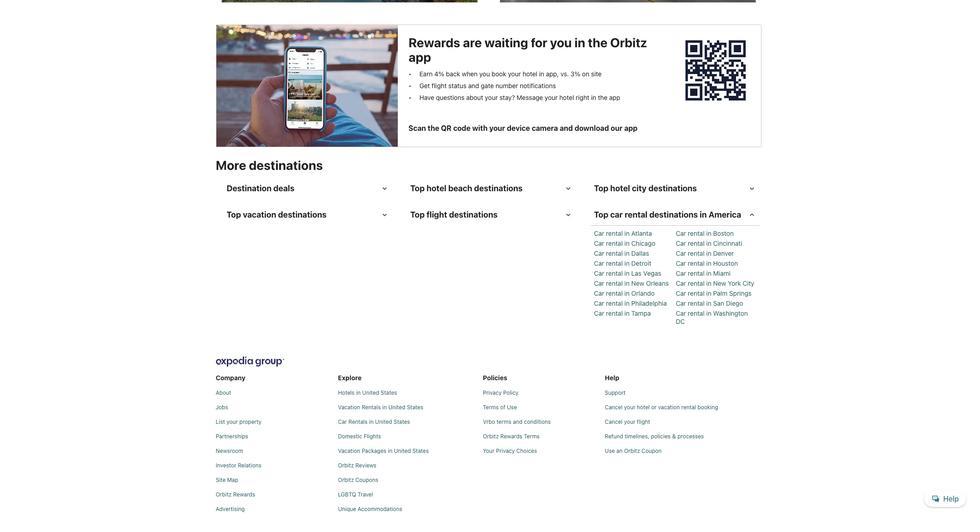 Task type: describe. For each thing, give the bounding box(es) containing it.
in inside dropdown button
[[700, 210, 707, 220]]

top for top flight destinations
[[410, 210, 425, 220]]

more destinations
[[216, 158, 323, 173]]

cancel your hotel or vacation rental booking link
[[605, 404, 769, 412]]

in left palm
[[706, 290, 711, 298]]

vrbo terms and conditions
[[483, 419, 551, 426]]

car rental in houston car rental in las vegas
[[594, 260, 738, 278]]

car
[[610, 210, 623, 220]]

lgbtq
[[338, 492, 356, 499]]

unique accommodations
[[338, 506, 402, 513]]

your up number
[[508, 70, 521, 78]]

company list item
[[216, 371, 334, 514]]

hotels in united states
[[338, 390, 397, 397]]

car rental in atlanta
[[594, 230, 652, 238]]

chicago
[[631, 240, 655, 248]]

vacation packages in united states
[[338, 448, 429, 455]]

america
[[709, 210, 741, 220]]

destination deals
[[227, 184, 294, 193]]

in inside "link"
[[382, 404, 387, 411]]

policies list item
[[483, 371, 601, 455]]

hotel up get flight status and gate number notifications list item
[[523, 70, 537, 78]]

orbitz for orbitz rewards terms
[[483, 434, 499, 440]]

top car rental destinations in america button
[[589, 205, 761, 226]]

status
[[448, 82, 466, 90]]

palm
[[713, 290, 728, 298]]

destinations inside "dropdown button"
[[278, 210, 327, 220]]

cancel for cancel your hotel or vacation rental booking
[[605, 404, 623, 411]]

in down car rental in dallas link
[[624, 260, 630, 268]]

2 horizontal spatial and
[[560, 124, 573, 133]]

in left las
[[624, 270, 630, 278]]

washington
[[713, 310, 748, 318]]

car rental in cincinnati car rental in dallas
[[594, 240, 742, 258]]

car rental in denver link
[[676, 250, 756, 258]]

get flight status and gate number notifications list item
[[409, 82, 655, 90]]

car rental in boston car rental in chicago
[[594, 230, 734, 248]]

houston
[[713, 260, 738, 268]]

you for for
[[550, 35, 572, 50]]

in inside rewards are waiting for you in the orbitz app
[[575, 35, 585, 50]]

the inside rewards are waiting for you in the orbitz app
[[588, 35, 608, 50]]

when
[[462, 70, 478, 78]]

new inside car rental in miami car rental in new orleans
[[631, 280, 644, 288]]

vrbo terms and conditions link
[[483, 419, 601, 426]]

in up flights
[[369, 419, 374, 426]]

top for top hotel beach destinations
[[410, 184, 425, 193]]

top for top hotel city destinations
[[594, 184, 608, 193]]

4%
[[434, 70, 444, 78]]

investor
[[216, 463, 236, 469]]

las
[[631, 270, 642, 278]]

states for vacation packages in united states
[[412, 448, 429, 455]]

privacy policy link
[[483, 390, 601, 397]]

number
[[496, 82, 518, 90]]

top car rental destinations in america
[[594, 210, 741, 220]]

your right with at left
[[489, 124, 505, 133]]

orbitz coupons
[[338, 477, 378, 484]]

in inside car rental in washington dc
[[706, 310, 711, 318]]

terms
[[497, 419, 511, 426]]

in down car rental in atlanta
[[624, 240, 630, 248]]

your privacy choices
[[483, 448, 537, 455]]

denver
[[713, 250, 734, 258]]

rewards are waiting for you in the orbitz app region
[[409, 35, 662, 137]]

car rental in washington dc
[[676, 310, 748, 326]]

vacation inside "dropdown button"
[[243, 210, 276, 220]]

refund timelines, policies & processes
[[605, 434, 704, 440]]

united for vacation packages in united states
[[394, 448, 411, 455]]

more
[[216, 158, 246, 173]]

flight for top
[[427, 210, 447, 220]]

flight inside help 'list item'
[[637, 419, 650, 426]]

help list item
[[605, 371, 769, 455]]

in down car rental in cincinnati link
[[706, 250, 711, 258]]

cancel your flight
[[605, 419, 650, 426]]

privacy policy
[[483, 390, 519, 397]]

your down notifications
[[545, 94, 558, 102]]

united inside hotels in united states link
[[362, 390, 379, 397]]

your down get flight status and gate number notifications
[[485, 94, 498, 102]]

vacation packages in united states link
[[338, 448, 479, 455]]

states for car rentals in united states
[[394, 419, 410, 426]]

packages
[[362, 448, 386, 455]]

city
[[632, 184, 647, 193]]

miami
[[713, 270, 731, 278]]

get
[[419, 82, 430, 90]]

scan
[[409, 124, 426, 133]]

have
[[419, 94, 434, 102]]

hotel inside "link"
[[637, 404, 650, 411]]

list for company
[[216, 386, 334, 514]]

car rental in san diego car rental in tampa
[[594, 300, 743, 318]]

list
[[216, 419, 225, 426]]

car rental in new york city car rental in orlando
[[594, 280, 754, 298]]

download
[[575, 124, 609, 133]]

policies
[[651, 434, 671, 440]]

atlanta
[[631, 230, 652, 238]]

timelines,
[[625, 434, 649, 440]]

car inside car rental in washington dc
[[676, 310, 686, 318]]

orbitz rewards link
[[216, 492, 334, 499]]

in down car rental in new orleans link
[[624, 290, 630, 298]]

are
[[463, 35, 482, 50]]

top for top vacation destinations
[[227, 210, 241, 220]]

accommodations
[[358, 506, 402, 513]]

gate
[[481, 82, 494, 90]]

detroit
[[631, 260, 651, 268]]

cincinnati
[[713, 240, 742, 248]]

car rental in miami car rental in new orleans
[[594, 270, 731, 288]]

conditions
[[524, 419, 551, 426]]

orbitz rewards terms
[[483, 434, 540, 440]]

car inside 'list'
[[338, 419, 347, 426]]

qr code image
[[680, 36, 750, 106]]

in down the car rental in orlando link
[[624, 300, 630, 308]]

your up timelines,
[[624, 419, 635, 426]]

car rental in cincinnati link
[[676, 240, 756, 248]]

destinations up car rental in boston car rental in chicago
[[649, 210, 698, 220]]

cancel your flight link
[[605, 419, 769, 426]]

orleans
[[646, 280, 669, 288]]

3%
[[571, 70, 580, 78]]

about
[[216, 390, 231, 397]]

in left app,
[[539, 70, 544, 78]]

you for when
[[479, 70, 490, 78]]

and inside list item
[[468, 82, 479, 90]]

orbitz reviews
[[338, 463, 376, 469]]

small image inside destination deals dropdown button
[[380, 185, 389, 193]]

support link
[[605, 390, 769, 397]]

hotel left city
[[610, 184, 630, 193]]

your privacy choices link
[[483, 448, 601, 455]]

rental inside car rental in washington dc
[[688, 310, 705, 318]]

book
[[492, 70, 506, 78]]

dallas
[[631, 250, 649, 258]]

small image for top flight destinations
[[564, 211, 572, 219]]

hotels in united states link
[[338, 390, 479, 397]]

processes
[[678, 434, 704, 440]]

top hotel beach destinations
[[410, 184, 523, 193]]

in up car rental in cincinnati link
[[706, 230, 711, 238]]

app for have questions about your stay? message your hotel right in the app
[[609, 94, 620, 102]]

rental inside dropdown button
[[625, 210, 648, 220]]

app for scan the qr code with your device camera and download our app
[[624, 124, 638, 133]]

device
[[507, 124, 530, 133]]

hotel left right
[[559, 94, 574, 102]]

tampa
[[631, 310, 651, 318]]

earn 4% back when you book your hotel in app, vs. 3% on site list item
[[409, 70, 655, 78]]

philadelphia
[[631, 300, 667, 308]]

list containing company
[[216, 354, 769, 517]]



Task type: locate. For each thing, give the bounding box(es) containing it.
in down car rental in chicago link
[[624, 250, 630, 258]]

1 vertical spatial vacation
[[338, 448, 360, 455]]

1 vertical spatial app
[[609, 94, 620, 102]]

your inside company list item
[[227, 419, 238, 426]]

new up palm
[[713, 280, 726, 288]]

cancel
[[605, 404, 623, 411], [605, 419, 623, 426]]

list for explore
[[338, 386, 479, 517]]

orlando
[[631, 290, 655, 298]]

york
[[728, 280, 741, 288]]

1 vacation from the top
[[338, 404, 360, 411]]

1 vertical spatial rentals
[[349, 419, 368, 426]]

notifications
[[520, 82, 556, 90]]

terms left of
[[483, 404, 499, 411]]

2 vertical spatial the
[[428, 124, 439, 133]]

car rental in new orleans link
[[594, 280, 674, 288]]

app up "earn"
[[409, 50, 431, 65]]

rewards for orbitz rewards terms
[[500, 434, 522, 440]]

app inside rewards are waiting for you in the orbitz app
[[409, 50, 431, 65]]

flight
[[432, 82, 447, 90], [427, 210, 447, 220], [637, 419, 650, 426]]

hotel left beach at top
[[427, 184, 446, 193]]

terms up choices
[[524, 434, 540, 440]]

car rental in denver car rental in detroit
[[594, 250, 734, 268]]

small image
[[748, 185, 756, 193], [380, 211, 389, 219], [564, 211, 572, 219]]

earn 4% back when you book your hotel in app, vs. 3% on site
[[419, 70, 602, 78]]

rentals up car rentals in united states
[[362, 404, 381, 411]]

list containing support
[[605, 386, 769, 455]]

newsroom
[[216, 448, 243, 455]]

and right terms in the bottom of the page
[[513, 419, 523, 426]]

0 horizontal spatial terms
[[483, 404, 499, 411]]

car rental in dallas link
[[594, 250, 674, 258]]

company
[[216, 374, 245, 382]]

in left san
[[706, 300, 711, 308]]

orbitz for orbitz reviews
[[338, 463, 354, 469]]

of
[[500, 404, 505, 411]]

car rentals in united states link
[[338, 419, 479, 426]]

car rental in philadelphia link
[[594, 300, 674, 308]]

small image for top vacation destinations
[[380, 211, 389, 219]]

0 vertical spatial the
[[588, 35, 608, 50]]

vacation for vacation rentals in united states
[[338, 404, 360, 411]]

destination deals button
[[221, 178, 394, 199]]

your right list
[[227, 419, 238, 426]]

rentals up domestic flights
[[349, 419, 368, 426]]

site map
[[216, 477, 238, 484]]

vacation down the domestic
[[338, 448, 360, 455]]

code
[[453, 124, 471, 133]]

newsroom link
[[216, 448, 334, 455]]

rental inside "link"
[[681, 404, 696, 411]]

united inside vacation rentals in united states "link"
[[388, 404, 405, 411]]

vacation inside "link"
[[338, 404, 360, 411]]

san
[[713, 300, 724, 308]]

your
[[508, 70, 521, 78], [485, 94, 498, 102], [545, 94, 558, 102], [489, 124, 505, 133], [624, 404, 635, 411], [227, 419, 238, 426], [624, 419, 635, 426]]

app up our
[[609, 94, 620, 102]]

car rentals in united states
[[338, 419, 410, 426]]

1 vertical spatial rewards
[[500, 434, 522, 440]]

hotel left or
[[637, 404, 650, 411]]

1 horizontal spatial and
[[513, 419, 523, 426]]

qr
[[441, 124, 452, 133]]

vacation right or
[[658, 404, 680, 411]]

1 horizontal spatial small image
[[564, 211, 572, 219]]

you inside list item
[[479, 70, 490, 78]]

map
[[227, 477, 238, 484]]

reviews
[[355, 463, 376, 469]]

with
[[472, 124, 488, 133]]

flight inside dropdown button
[[427, 210, 447, 220]]

0 horizontal spatial app
[[409, 50, 431, 65]]

orbitz inside policies 'list item'
[[483, 434, 499, 440]]

states for vacation rentals in united states
[[407, 404, 423, 411]]

app inside list item
[[609, 94, 620, 102]]

orbitz for orbitz coupons
[[338, 477, 354, 484]]

in right 'packages'
[[388, 448, 392, 455]]

partnerships link
[[216, 434, 334, 441]]

orbitz inside rewards are waiting for you in the orbitz app
[[610, 35, 647, 50]]

list containing privacy policy
[[483, 386, 601, 455]]

1 vertical spatial privacy
[[496, 448, 515, 455]]

use inside help 'list item'
[[605, 448, 615, 455]]

flight down top hotel beach destinations
[[427, 210, 447, 220]]

0 vertical spatial privacy
[[483, 390, 502, 397]]

0 horizontal spatial and
[[468, 82, 479, 90]]

rentals for car
[[349, 419, 368, 426]]

cancel inside "link"
[[605, 404, 623, 411]]

in up 3%
[[575, 35, 585, 50]]

0 vertical spatial vacation
[[243, 210, 276, 220]]

vs.
[[561, 70, 569, 78]]

in down car rental in miami link
[[706, 280, 711, 288]]

vacation inside "link"
[[658, 404, 680, 411]]

1 vertical spatial use
[[605, 448, 615, 455]]

flight inside list item
[[432, 82, 447, 90]]

0 horizontal spatial use
[[507, 404, 517, 411]]

terms inside 'link'
[[483, 404, 499, 411]]

list your property
[[216, 419, 261, 426]]

rewards for orbitz rewards
[[233, 492, 255, 499]]

vegas
[[643, 270, 661, 278]]

in right the hotels
[[356, 390, 361, 397]]

2 cancel from the top
[[605, 419, 623, 426]]

rentals inside vacation rentals in united states "link"
[[362, 404, 381, 411]]

in down car rental in boston link
[[706, 240, 711, 248]]

app,
[[546, 70, 559, 78]]

waiting
[[485, 35, 528, 50]]

top for top car rental destinations in america
[[594, 210, 608, 220]]

small image for beach
[[564, 185, 572, 193]]

destinations up top car rental destinations in america dropdown button
[[648, 184, 697, 193]]

vrbo
[[483, 419, 495, 426]]

scan the qr code with your device camera and download our app
[[409, 124, 638, 133]]

small image
[[380, 185, 389, 193], [564, 185, 572, 193], [748, 211, 756, 219]]

rentals for vacation
[[362, 404, 381, 411]]

in up car rentals in united states
[[382, 404, 387, 411]]

your up cancel your flight
[[624, 404, 635, 411]]

list containing earn 4% back when you book your hotel in app, vs. 3% on site
[[409, 65, 662, 102]]

and inside policies 'list item'
[[513, 419, 523, 426]]

top inside top flight destinations dropdown button
[[410, 210, 425, 220]]

vacation rentals in united states link
[[338, 404, 479, 412]]

explore
[[338, 374, 362, 382]]

2 horizontal spatial app
[[624, 124, 638, 133]]

0 horizontal spatial new
[[631, 280, 644, 288]]

united for car rentals in united states
[[375, 419, 392, 426]]

car rental in tampa link
[[594, 310, 674, 318]]

your
[[483, 448, 495, 455]]

in down the "car rental in houston" link on the right
[[706, 270, 711, 278]]

1 horizontal spatial new
[[713, 280, 726, 288]]

list for help
[[605, 386, 769, 455]]

small image for rental
[[748, 211, 756, 219]]

1 vertical spatial you
[[479, 70, 490, 78]]

travel
[[358, 492, 373, 499]]

orbitz inside help 'list item'
[[624, 448, 640, 455]]

new down las
[[631, 280, 644, 288]]

0 vertical spatial you
[[550, 35, 572, 50]]

top
[[410, 184, 425, 193], [594, 184, 608, 193], [227, 210, 241, 220], [410, 210, 425, 220], [594, 210, 608, 220]]

policies
[[483, 374, 507, 382]]

the right right
[[598, 94, 608, 102]]

flight down 4%
[[432, 82, 447, 90]]

hotels
[[338, 390, 355, 397]]

beach
[[448, 184, 472, 193]]

list your property link
[[216, 419, 334, 426]]

small image inside top vacation destinations "dropdown button"
[[380, 211, 389, 219]]

top inside top vacation destinations "dropdown button"
[[227, 210, 241, 220]]

dc
[[676, 318, 685, 326]]

list for rewards are waiting for you in the orbitz app
[[409, 65, 662, 102]]

0 vertical spatial use
[[507, 404, 517, 411]]

more destinations region
[[210, 153, 767, 337]]

new inside car rental in new york city car rental in orlando
[[713, 280, 726, 288]]

vacation for vacation packages in united states
[[338, 448, 360, 455]]

you inside rewards are waiting for you in the orbitz app
[[550, 35, 572, 50]]

back
[[446, 70, 460, 78]]

1 horizontal spatial rewards
[[409, 35, 460, 50]]

list
[[409, 65, 662, 102], [216, 354, 769, 517], [216, 386, 334, 514], [338, 386, 479, 517], [483, 386, 601, 455], [605, 386, 769, 455]]

destinations down destination deals dropdown button
[[278, 210, 327, 220]]

car rental in detroit link
[[594, 260, 674, 268]]

2 vertical spatial and
[[513, 419, 523, 426]]

privacy
[[483, 390, 502, 397], [496, 448, 515, 455]]

terms
[[483, 404, 499, 411], [524, 434, 540, 440]]

top inside top car rental destinations in america dropdown button
[[594, 210, 608, 220]]

small image inside top car rental destinations in america dropdown button
[[748, 211, 756, 219]]

the inside have questions about your stay? message your hotel right in the app list item
[[598, 94, 608, 102]]

list containing hotels in united states
[[338, 386, 479, 517]]

car rental in chicago link
[[594, 240, 674, 248]]

united inside car rentals in united states link
[[375, 419, 392, 426]]

0 vertical spatial rewards
[[409, 35, 460, 50]]

2 vertical spatial rewards
[[233, 492, 255, 499]]

list for policies
[[483, 386, 601, 455]]

in down car rental in philadelphia link
[[624, 310, 630, 318]]

rewards up 4%
[[409, 35, 460, 50]]

1 horizontal spatial vacation
[[658, 404, 680, 411]]

site
[[591, 70, 602, 78]]

site
[[216, 477, 226, 484]]

and
[[468, 82, 479, 90], [560, 124, 573, 133], [513, 419, 523, 426]]

2 new from the left
[[713, 280, 726, 288]]

orbitz inside company list item
[[216, 492, 232, 499]]

booking
[[698, 404, 718, 411]]

destinations down top hotel beach destinations
[[449, 210, 498, 220]]

united inside vacation packages in united states link
[[394, 448, 411, 455]]

states down vacation rentals in united states "link"
[[394, 419, 410, 426]]

0 vertical spatial flight
[[432, 82, 447, 90]]

terms of use
[[483, 404, 517, 411]]

car rental in las vegas link
[[594, 270, 674, 278]]

flight for get
[[432, 82, 447, 90]]

1 vertical spatial vacation
[[658, 404, 680, 411]]

orbitz rewards
[[216, 492, 255, 499]]

cancel up refund on the right
[[605, 419, 623, 426]]

car rental in miami link
[[676, 270, 756, 278]]

in
[[575, 35, 585, 50], [539, 70, 544, 78], [591, 94, 596, 102], [700, 210, 707, 220], [624, 230, 630, 238], [706, 230, 711, 238], [624, 240, 630, 248], [706, 240, 711, 248], [624, 250, 630, 258], [706, 250, 711, 258], [624, 260, 630, 268], [706, 260, 711, 268], [624, 270, 630, 278], [706, 270, 711, 278], [624, 280, 630, 288], [706, 280, 711, 288], [624, 290, 630, 298], [706, 290, 711, 298], [624, 300, 630, 308], [706, 300, 711, 308], [624, 310, 630, 318], [706, 310, 711, 318], [356, 390, 361, 397], [382, 404, 387, 411], [369, 419, 374, 426], [388, 448, 392, 455]]

expedia group logo image
[[216, 357, 284, 367]]

orbitz for orbitz rewards
[[216, 492, 232, 499]]

small image inside top flight destinations dropdown button
[[564, 211, 572, 219]]

2 vertical spatial app
[[624, 124, 638, 133]]

flights
[[364, 434, 381, 440]]

0 vertical spatial app
[[409, 50, 431, 65]]

terms of use link
[[483, 404, 601, 412]]

small image inside top hotel city destinations dropdown button
[[748, 185, 756, 193]]

rewards up your privacy choices
[[500, 434, 522, 440]]

list containing about
[[216, 386, 334, 514]]

app right our
[[624, 124, 638, 133]]

vacation down destination deals
[[243, 210, 276, 220]]

the up site
[[588, 35, 608, 50]]

1 vertical spatial and
[[560, 124, 573, 133]]

destinations
[[249, 158, 323, 173], [474, 184, 523, 193], [648, 184, 697, 193], [278, 210, 327, 220], [449, 210, 498, 220], [649, 210, 698, 220]]

states inside "link"
[[407, 404, 423, 411]]

domestic flights
[[338, 434, 381, 440]]

top hotel beach destinations button
[[405, 178, 578, 199]]

in down car rental in las vegas link
[[624, 280, 630, 288]]

0 horizontal spatial small image
[[380, 211, 389, 219]]

car rental in new york city link
[[676, 280, 756, 288]]

car rental in san diego link
[[676, 300, 756, 308]]

privacy down the policies at the bottom of the page
[[483, 390, 502, 397]]

0 vertical spatial and
[[468, 82, 479, 90]]

rewards inside rewards are waiting for you in the orbitz app
[[409, 35, 460, 50]]

1 horizontal spatial you
[[550, 35, 572, 50]]

destinations up top flight destinations dropdown button
[[474, 184, 523, 193]]

in left america
[[700, 210, 707, 220]]

0 horizontal spatial rewards
[[233, 492, 255, 499]]

small image inside top hotel beach destinations dropdown button
[[564, 185, 572, 193]]

rewards inside company list item
[[233, 492, 255, 499]]

vacation down the hotels
[[338, 404, 360, 411]]

states up vacation rentals in united states
[[381, 390, 397, 397]]

0 horizontal spatial you
[[479, 70, 490, 78]]

0 horizontal spatial small image
[[380, 185, 389, 193]]

destinations up "deals"
[[249, 158, 323, 173]]

use an orbitz coupon link
[[605, 448, 769, 455]]

the
[[588, 35, 608, 50], [598, 94, 608, 102], [428, 124, 439, 133]]

flight up timelines,
[[637, 419, 650, 426]]

1 vertical spatial terms
[[524, 434, 540, 440]]

1 vertical spatial cancel
[[605, 419, 623, 426]]

0 vertical spatial vacation
[[338, 404, 360, 411]]

rewards inside policies 'list item'
[[500, 434, 522, 440]]

top flight destinations button
[[405, 205, 578, 226]]

1 new from the left
[[631, 280, 644, 288]]

2 vertical spatial flight
[[637, 419, 650, 426]]

in down car rental in denver link
[[706, 260, 711, 268]]

0 horizontal spatial vacation
[[243, 210, 276, 220]]

use left an
[[605, 448, 615, 455]]

in up car rental in chicago link
[[624, 230, 630, 238]]

0 vertical spatial cancel
[[605, 404, 623, 411]]

2 horizontal spatial small image
[[748, 211, 756, 219]]

top inside top hotel city destinations dropdown button
[[594, 184, 608, 193]]

2 horizontal spatial rewards
[[500, 434, 522, 440]]

in down car rental in san diego link
[[706, 310, 711, 318]]

states down domestic flights link
[[412, 448, 429, 455]]

about link
[[216, 390, 334, 397]]

1 vertical spatial flight
[[427, 210, 447, 220]]

top inside top hotel beach destinations dropdown button
[[410, 184, 425, 193]]

boston
[[713, 230, 734, 238]]

united down domestic flights link
[[394, 448, 411, 455]]

united up vacation rentals in united states
[[362, 390, 379, 397]]

you right 'for'
[[550, 35, 572, 50]]

have questions about your stay? message your hotel right in the app
[[419, 94, 620, 102]]

2 vacation from the top
[[338, 448, 360, 455]]

2 horizontal spatial small image
[[748, 185, 756, 193]]

small image for top hotel city destinations
[[748, 185, 756, 193]]

states down hotels in united states link
[[407, 404, 423, 411]]

1 horizontal spatial app
[[609, 94, 620, 102]]

domestic
[[338, 434, 362, 440]]

use inside 'link'
[[507, 404, 517, 411]]

united down hotels in united states link
[[388, 404, 405, 411]]

you up gate
[[479, 70, 490, 78]]

cancel for cancel your flight
[[605, 419, 623, 426]]

your inside "link"
[[624, 404, 635, 411]]

privacy down orbitz rewards terms
[[496, 448, 515, 455]]

and right camera
[[560, 124, 573, 133]]

earn
[[419, 70, 433, 78]]

0 vertical spatial rentals
[[362, 404, 381, 411]]

0 vertical spatial terms
[[483, 404, 499, 411]]

explore list item
[[338, 371, 479, 517]]

1 vertical spatial the
[[598, 94, 608, 102]]

have questions about your stay? message your hotel right in the app list item
[[409, 94, 655, 102]]

rewards down map
[[233, 492, 255, 499]]

deals
[[273, 184, 294, 193]]

camera
[[532, 124, 558, 133]]

and up about at the left top
[[468, 82, 479, 90]]

1 horizontal spatial terms
[[524, 434, 540, 440]]

united for vacation rentals in united states
[[388, 404, 405, 411]]

1 cancel from the top
[[605, 404, 623, 411]]

1 horizontal spatial use
[[605, 448, 615, 455]]

in right right
[[591, 94, 596, 102]]

the left qr
[[428, 124, 439, 133]]

1 horizontal spatial small image
[[564, 185, 572, 193]]

unique accommodations link
[[338, 506, 479, 514]]

diego
[[726, 300, 743, 308]]

united down vacation rentals in united states
[[375, 419, 392, 426]]

cancel down support
[[605, 404, 623, 411]]

about
[[466, 94, 483, 102]]

rentals inside car rentals in united states link
[[349, 419, 368, 426]]

use right of
[[507, 404, 517, 411]]



Task type: vqa. For each thing, say whether or not it's contained in the screenshot.
left '17' button
no



